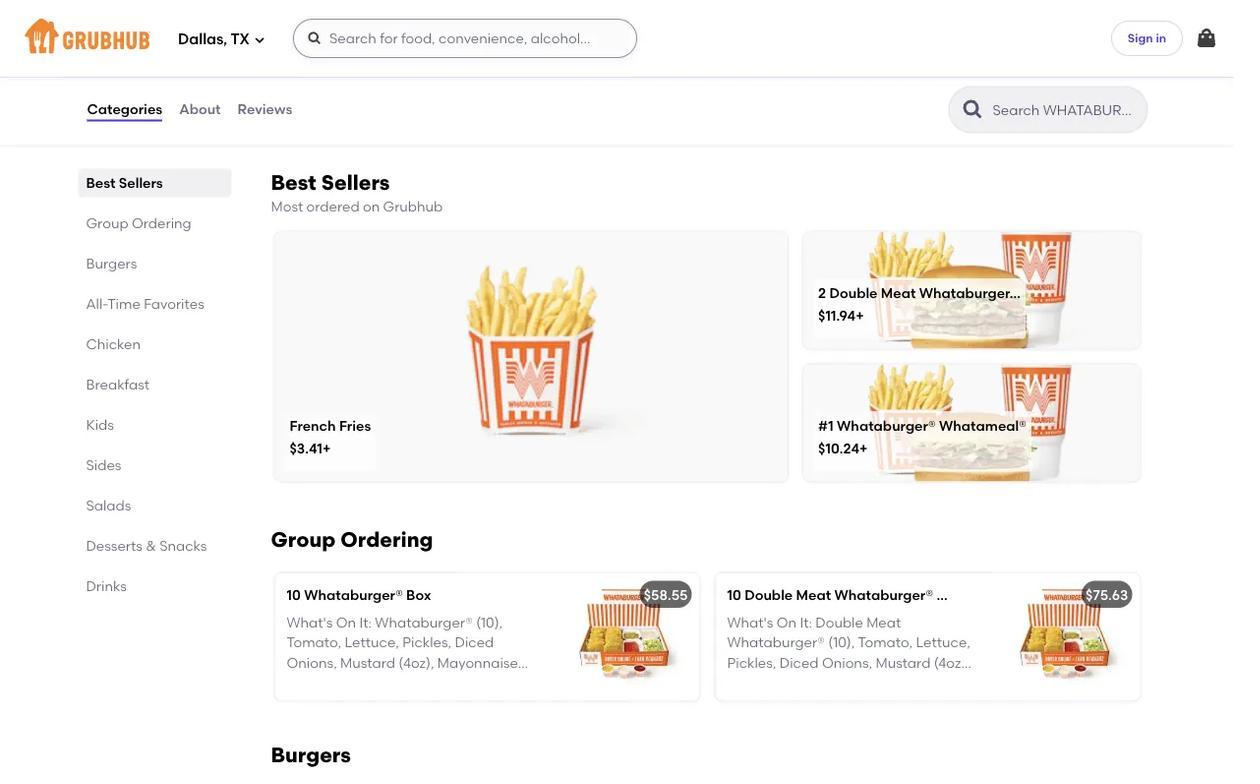 Task type: vqa. For each thing, say whether or not it's contained in the screenshot.
Whataburger® inside the #1 whataburger® whatameal® $10.24 +
yes



Task type: locate. For each thing, give the bounding box(es) containing it.
sign in button
[[1112, 21, 1184, 56]]

meat down 10 double meat whataburger® box
[[867, 614, 902, 631]]

best sellers
[[86, 174, 163, 191]]

ordering up 10 whataburger® box
[[341, 527, 433, 552]]

$11.94
[[819, 308, 856, 324]]

double inside what's on it: double meat whataburger® (10), tomato, lettuce, pickles, diced onions, mustard (4oz), mayonnaise (4oz), ketchup (4oz)
[[816, 614, 864, 631]]

0 horizontal spatial ordering
[[132, 215, 192, 232]]

best sellers tab
[[86, 172, 224, 193]]

0 horizontal spatial (4oz)
[[385, 674, 417, 691]]

group down the best sellers
[[86, 215, 129, 232]]

2 on from the left
[[777, 614, 797, 631]]

tomato, down 10 double meat whataburger® box
[[859, 634, 913, 651]]

best for best sellers most ordered on grubhub
[[271, 170, 317, 195]]

1 it: from the left
[[360, 614, 372, 631]]

1 on from the left
[[336, 614, 356, 631]]

mustard down 10 double meat whataburger® box
[[876, 654, 931, 671]]

all-time favorites tab
[[86, 294, 224, 314]]

$75.63
[[1086, 587, 1129, 603]]

2 mustard from the left
[[876, 654, 931, 671]]

0 horizontal spatial group ordering
[[86, 215, 192, 232]]

group order button
[[1013, 23, 1149, 58]]

1 vertical spatial pickles,
[[728, 654, 777, 671]]

$58.55
[[644, 587, 688, 603]]

0 horizontal spatial ketchup
[[326, 674, 382, 691]]

time
[[107, 295, 141, 312]]

#1 whataburger® whatameal® $10.24 +
[[819, 417, 1027, 457]]

onions, inside what's on it: double meat whataburger® (10), tomato, lettuce, pickles, diced onions, mustard (4oz), mayonnaise (4oz), ketchup (4oz)
[[823, 654, 873, 671]]

drinks
[[86, 578, 127, 595]]

meat for whataburger...
[[881, 284, 916, 301]]

1 (4oz) from the left
[[385, 674, 417, 691]]

1 horizontal spatial 10
[[728, 587, 742, 603]]

+
[[856, 308, 865, 324], [323, 440, 331, 457], [860, 440, 868, 457]]

0 horizontal spatial pickles,
[[403, 634, 452, 651]]

ketchup down 10 whataburger® box
[[326, 674, 382, 691]]

in
[[1157, 31, 1167, 45]]

10
[[287, 587, 301, 603], [728, 587, 742, 603]]

tomato, inside what's on it: whataburger® (10), tomato, lettuce, pickles, diced onions, mustard (4oz), mayonnaise (4oz), ketchup (4oz)
[[287, 634, 342, 651]]

whataburger® down 10 double meat whataburger® box
[[728, 634, 825, 651]]

sellers for best sellers most ordered on grubhub
[[322, 170, 390, 195]]

whataburger® up what's on it: whataburger® (10), tomato, lettuce, pickles, diced onions, mustard (4oz), mayonnaise (4oz), ketchup (4oz)
[[304, 587, 403, 603]]

0 vertical spatial double
[[830, 284, 878, 301]]

10 for 10 whataburger® box
[[287, 587, 301, 603]]

meat up what's on it: double meat whataburger® (10), tomato, lettuce, pickles, diced onions, mustard (4oz), mayonnaise (4oz), ketchup (4oz)
[[797, 587, 832, 603]]

group order
[[1050, 32, 1132, 49]]

ketchup down 10 double meat whataburger® box
[[851, 674, 906, 691]]

mayonnaise inside what's on it: whataburger® (10), tomato, lettuce, pickles, diced onions, mustard (4oz), mayonnaise (4oz), ketchup (4oz)
[[438, 654, 518, 671]]

whataburger® down 10 whataburger® box
[[375, 614, 473, 631]]

0 vertical spatial (10),
[[476, 614, 503, 631]]

on down 10 double meat whataburger® box
[[777, 614, 797, 631]]

group ordering up 10 whataburger® box
[[271, 527, 433, 552]]

1 horizontal spatial on
[[777, 614, 797, 631]]

2 ketchup from the left
[[851, 674, 906, 691]]

min
[[124, 43, 145, 57]]

1 onions, from the left
[[287, 654, 337, 671]]

0 horizontal spatial box
[[406, 587, 431, 603]]

sellers
[[322, 170, 390, 195], [119, 174, 163, 191]]

it: inside what's on it: whataburger® (10), tomato, lettuce, pickles, diced onions, mustard (4oz), mayonnaise (4oz), ketchup (4oz)
[[360, 614, 372, 631]]

on inside what's on it: double meat whataburger® (10), tomato, lettuce, pickles, diced onions, mustard (4oz), mayonnaise (4oz), ketchup (4oz)
[[777, 614, 797, 631]]

on inside what's on it: whataburger® (10), tomato, lettuce, pickles, diced onions, mustard (4oz), mayonnaise (4oz), ketchup (4oz)
[[336, 614, 356, 631]]

0 horizontal spatial tomato,
[[287, 634, 342, 651]]

pickles,
[[403, 634, 452, 651], [728, 654, 777, 671]]

categories button
[[86, 74, 164, 145]]

salads tab
[[86, 495, 224, 516]]

2 horizontal spatial group
[[1050, 32, 1092, 49]]

ordering
[[132, 215, 192, 232], [341, 527, 433, 552]]

1 horizontal spatial sellers
[[322, 170, 390, 195]]

double
[[830, 284, 878, 301], [745, 587, 793, 603], [816, 614, 864, 631]]

svg image
[[1196, 27, 1219, 50], [307, 31, 323, 46]]

pickles, inside what's on it: double meat whataburger® (10), tomato, lettuce, pickles, diced onions, mustard (4oz), mayonnaise (4oz), ketchup (4oz)
[[728, 654, 777, 671]]

double for 10
[[745, 587, 793, 603]]

diced inside what's on it: double meat whataburger® (10), tomato, lettuce, pickles, diced onions, mustard (4oz), mayonnaise (4oz), ketchup (4oz)
[[780, 654, 819, 671]]

0 horizontal spatial on
[[336, 614, 356, 631]]

meat for whataburger®
[[797, 587, 832, 603]]

what's on it: whataburger® (10), tomato, lettuce, pickles, diced onions, mustard (4oz), mayonnaise (4oz), ketchup (4oz)
[[287, 614, 518, 691]]

best
[[271, 170, 317, 195], [86, 174, 116, 191]]

0 horizontal spatial onions,
[[287, 654, 337, 671]]

group up 10 whataburger® box
[[271, 527, 336, 552]]

2 lettuce, from the left
[[917, 634, 971, 651]]

onions, down 10 double meat whataburger® box
[[823, 654, 873, 671]]

1 vertical spatial (10),
[[829, 634, 855, 651]]

0 horizontal spatial it:
[[360, 614, 372, 631]]

(4oz),
[[399, 654, 434, 671], [934, 654, 970, 671], [287, 674, 322, 691], [812, 674, 847, 691]]

1 vertical spatial double
[[745, 587, 793, 603]]

1 vertical spatial group
[[86, 215, 129, 232]]

0 horizontal spatial mayonnaise
[[438, 654, 518, 671]]

mustard
[[341, 654, 396, 671], [876, 654, 931, 671]]

0 horizontal spatial sellers
[[119, 174, 163, 191]]

0 horizontal spatial lettuce,
[[345, 634, 399, 651]]

what's down 10 whataburger® box
[[287, 614, 333, 631]]

0 vertical spatial meat
[[881, 284, 916, 301]]

whataburger® inside what's on it: whataburger® (10), tomato, lettuce, pickles, diced onions, mustard (4oz), mayonnaise (4oz), ketchup (4oz)
[[375, 614, 473, 631]]

0 vertical spatial ordering
[[132, 215, 192, 232]]

kids
[[86, 417, 114, 433]]

sellers up on on the top left
[[322, 170, 390, 195]]

burgers tab
[[86, 253, 224, 274]]

sellers inside best sellers most ordered on grubhub
[[322, 170, 390, 195]]

2 vertical spatial double
[[816, 614, 864, 631]]

1 horizontal spatial mayonnaise
[[728, 674, 808, 691]]

1 lettuce, from the left
[[345, 634, 399, 651]]

group ordering tab
[[86, 213, 224, 233]]

it: down 10 whataburger® box
[[360, 614, 372, 631]]

1 box from the left
[[406, 587, 431, 603]]

best up most on the top
[[271, 170, 317, 195]]

sellers inside tab
[[119, 174, 163, 191]]

mayonnaise
[[438, 654, 518, 671], [728, 674, 808, 691]]

best up group ordering tab
[[86, 174, 116, 191]]

(4oz)
[[385, 674, 417, 691], [910, 674, 942, 691]]

ketchup inside what's on it: whataburger® (10), tomato, lettuce, pickles, diced onions, mustard (4oz), mayonnaise (4oz), ketchup (4oz)
[[326, 674, 382, 691]]

1 horizontal spatial lettuce,
[[917, 634, 971, 651]]

0 vertical spatial group ordering
[[86, 215, 192, 232]]

0 horizontal spatial svg image
[[307, 31, 323, 46]]

lettuce, inside what's on it: double meat whataburger® (10), tomato, lettuce, pickles, diced onions, mustard (4oz), mayonnaise (4oz), ketchup (4oz)
[[917, 634, 971, 651]]

svg image right the in
[[1196, 27, 1219, 50]]

1 tomato, from the left
[[287, 634, 342, 651]]

0 vertical spatial pickles,
[[403, 634, 452, 651]]

0 horizontal spatial (10),
[[476, 614, 503, 631]]

sellers up group ordering tab
[[119, 174, 163, 191]]

svg image right svg image
[[307, 31, 323, 46]]

onions,
[[287, 654, 337, 671], [823, 654, 873, 671]]

&
[[146, 538, 156, 554]]

1 vertical spatial diced
[[780, 654, 819, 671]]

(4oz) inside what's on it: double meat whataburger® (10), tomato, lettuce, pickles, diced onions, mustard (4oz), mayonnaise (4oz), ketchup (4oz)
[[910, 674, 942, 691]]

on
[[336, 614, 356, 631], [777, 614, 797, 631]]

burgers
[[86, 255, 137, 272], [271, 742, 351, 768]]

it: down 10 double meat whataburger® box
[[800, 614, 813, 631]]

on down 10 whataburger® box
[[336, 614, 356, 631]]

2 vertical spatial meat
[[867, 614, 902, 631]]

0 horizontal spatial group
[[86, 215, 129, 232]]

fries
[[339, 417, 371, 434]]

1 vertical spatial mayonnaise
[[728, 674, 808, 691]]

mustard inside what's on it: whataburger® (10), tomato, lettuce, pickles, diced onions, mustard (4oz), mayonnaise (4oz), ketchup (4oz)
[[341, 654, 396, 671]]

0 horizontal spatial diced
[[455, 634, 494, 651]]

1 horizontal spatial mustard
[[876, 654, 931, 671]]

1 what's from the left
[[287, 614, 333, 631]]

group ordering down the best sellers
[[86, 215, 192, 232]]

1 horizontal spatial (10),
[[829, 634, 855, 651]]

1 ketchup from the left
[[326, 674, 382, 691]]

1 horizontal spatial tomato,
[[859, 634, 913, 651]]

1 horizontal spatial pickles,
[[728, 654, 777, 671]]

mustard down 10 whataburger® box
[[341, 654, 396, 671]]

group ordering
[[86, 215, 192, 232], [271, 527, 433, 552]]

whataburger®
[[837, 417, 936, 434], [304, 587, 403, 603], [835, 587, 934, 603], [375, 614, 473, 631], [728, 634, 825, 651]]

(10),
[[476, 614, 503, 631], [829, 634, 855, 651]]

sides tab
[[86, 455, 224, 476]]

it: for whataburger®
[[360, 614, 372, 631]]

box
[[406, 587, 431, 603], [937, 587, 962, 603]]

0 horizontal spatial burgers
[[86, 255, 137, 272]]

it: inside what's on it: double meat whataburger® (10), tomato, lettuce, pickles, diced onions, mustard (4oz), mayonnaise (4oz), ketchup (4oz)
[[800, 614, 813, 631]]

35–50
[[86, 43, 121, 57]]

tomato, down 10 whataburger® box
[[287, 634, 342, 651]]

best inside tab
[[86, 174, 116, 191]]

2 what's from the left
[[728, 614, 774, 631]]

onions, down 10 whataburger® box
[[287, 654, 337, 671]]

1 horizontal spatial onions,
[[823, 654, 873, 671]]

double inside 2 double meat whataburger... $11.94 +
[[830, 284, 878, 301]]

0 vertical spatial mayonnaise
[[438, 654, 518, 671]]

2 (4oz) from the left
[[910, 674, 942, 691]]

1 horizontal spatial it:
[[800, 614, 813, 631]]

tx
[[231, 31, 250, 48]]

1 horizontal spatial group
[[271, 527, 336, 552]]

diced inside what's on it: whataburger® (10), tomato, lettuce, pickles, diced onions, mustard (4oz), mayonnaise (4oz), ketchup (4oz)
[[455, 634, 494, 651]]

1 vertical spatial meat
[[797, 587, 832, 603]]

1 horizontal spatial box
[[937, 587, 962, 603]]

group ordering inside tab
[[86, 215, 192, 232]]

what's for double
[[728, 614, 774, 631]]

ketchup
[[326, 674, 382, 691], [851, 674, 906, 691]]

2 tomato, from the left
[[859, 634, 913, 651]]

1 mustard from the left
[[341, 654, 396, 671]]

1 horizontal spatial (4oz)
[[910, 674, 942, 691]]

1 vertical spatial burgers
[[271, 742, 351, 768]]

what's down 10 double meat whataburger® box
[[728, 614, 774, 631]]

what's
[[287, 614, 333, 631], [728, 614, 774, 631]]

lettuce,
[[345, 634, 399, 651], [917, 634, 971, 651]]

best inside best sellers most ordered on grubhub
[[271, 170, 317, 195]]

what's inside what's on it: whataburger® (10), tomato, lettuce, pickles, diced onions, mustard (4oz), mayonnaise (4oz), ketchup (4oz)
[[287, 614, 333, 631]]

0 horizontal spatial 10
[[287, 587, 301, 603]]

whataburger® up $10.24
[[837, 417, 936, 434]]

0 vertical spatial burgers
[[86, 255, 137, 272]]

2 10 from the left
[[728, 587, 742, 603]]

what's on it: double meat whataburger® (10), tomato, lettuce, pickles, diced onions, mustard (4oz), mayonnaise (4oz), ketchup (4oz)
[[728, 614, 971, 691]]

Search for food, convenience, alcohol... search field
[[293, 19, 638, 58]]

tomato, inside what's on it: double meat whataburger® (10), tomato, lettuce, pickles, diced onions, mustard (4oz), mayonnaise (4oz), ketchup (4oz)
[[859, 634, 913, 651]]

2 onions, from the left
[[823, 654, 873, 671]]

meat inside 2 double meat whataburger... $11.94 +
[[881, 284, 916, 301]]

meat
[[881, 284, 916, 301], [797, 587, 832, 603], [867, 614, 902, 631]]

0 vertical spatial diced
[[455, 634, 494, 651]]

1 10 from the left
[[287, 587, 301, 603]]

1 horizontal spatial burgers
[[271, 742, 351, 768]]

1 horizontal spatial ketchup
[[851, 674, 906, 691]]

0 horizontal spatial what's
[[287, 614, 333, 631]]

it:
[[360, 614, 372, 631], [800, 614, 813, 631]]

0 horizontal spatial best
[[86, 174, 116, 191]]

2 vertical spatial group
[[271, 527, 336, 552]]

dallas, tx
[[178, 31, 250, 48]]

what's inside what's on it: double meat whataburger® (10), tomato, lettuce, pickles, diced onions, mustard (4oz), mayonnaise (4oz), ketchup (4oz)
[[728, 614, 774, 631]]

what's for whataburger®
[[287, 614, 333, 631]]

1 vertical spatial ordering
[[341, 527, 433, 552]]

it: for double
[[800, 614, 813, 631]]

(10), inside what's on it: whataburger® (10), tomato, lettuce, pickles, diced onions, mustard (4oz), mayonnaise (4oz), ketchup (4oz)
[[476, 614, 503, 631]]

drinks tab
[[86, 576, 224, 597]]

ordering up burgers tab
[[132, 215, 192, 232]]

1 horizontal spatial diced
[[780, 654, 819, 671]]

group left order
[[1050, 32, 1092, 49]]

main navigation navigation
[[0, 0, 1235, 77]]

+ inside the french fries $3.41 +
[[323, 440, 331, 457]]

2 it: from the left
[[800, 614, 813, 631]]

diced
[[455, 634, 494, 651], [780, 654, 819, 671]]

categories
[[87, 101, 163, 118]]

1 horizontal spatial group ordering
[[271, 527, 433, 552]]

1 horizontal spatial what's
[[728, 614, 774, 631]]

meat inside what's on it: double meat whataburger® (10), tomato, lettuce, pickles, diced onions, mustard (4oz), mayonnaise (4oz), ketchup (4oz)
[[867, 614, 902, 631]]

0 vertical spatial group
[[1050, 32, 1092, 49]]

0 horizontal spatial mustard
[[341, 654, 396, 671]]

10 whataburger® box
[[287, 587, 431, 603]]

group inside button
[[1050, 32, 1092, 49]]

desserts & snacks
[[86, 538, 207, 554]]

1 horizontal spatial best
[[271, 170, 317, 195]]

meat left whataburger...
[[881, 284, 916, 301]]

group
[[1050, 32, 1092, 49], [86, 215, 129, 232], [271, 527, 336, 552]]

tomato,
[[287, 634, 342, 651], [859, 634, 913, 651]]



Task type: describe. For each thing, give the bounding box(es) containing it.
$3.41
[[290, 440, 323, 457]]

best sellers most ordered on grubhub
[[271, 170, 443, 214]]

lettuce, inside what's on it: whataburger® (10), tomato, lettuce, pickles, diced onions, mustard (4oz), mayonnaise (4oz), ketchup (4oz)
[[345, 634, 399, 651]]

#1
[[819, 417, 834, 434]]

mayonnaise inside what's on it: double meat whataburger® (10), tomato, lettuce, pickles, diced onions, mustard (4oz), mayonnaise (4oz), ketchup (4oz)
[[728, 674, 808, 691]]

pickles, inside what's on it: whataburger® (10), tomato, lettuce, pickles, diced onions, mustard (4oz), mayonnaise (4oz), ketchup (4oz)
[[403, 634, 452, 651]]

1 horizontal spatial ordering
[[341, 527, 433, 552]]

on
[[363, 198, 380, 214]]

(4oz) inside what's on it: whataburger® (10), tomato, lettuce, pickles, diced onions, mustard (4oz), mayonnaise (4oz), ketchup (4oz)
[[385, 674, 417, 691]]

about button
[[178, 74, 222, 145]]

sellers for best sellers
[[119, 174, 163, 191]]

best for best sellers
[[86, 174, 116, 191]]

breakfast tab
[[86, 374, 224, 395]]

+ inside 2 double meat whataburger... $11.94 +
[[856, 308, 865, 324]]

Search WHATABURGER search field
[[991, 101, 1142, 119]]

whataburger® inside the #1 whataburger® whatameal® $10.24 +
[[837, 417, 936, 434]]

group inside tab
[[86, 215, 129, 232]]

desserts & snacks tab
[[86, 536, 224, 556]]

on for tomato,
[[336, 614, 356, 631]]

most
[[271, 198, 303, 214]]

$10.24
[[819, 440, 860, 457]]

chicken tab
[[86, 334, 224, 355]]

delivery
[[86, 24, 141, 41]]

whatameal®
[[940, 417, 1027, 434]]

kids tab
[[86, 415, 224, 435]]

chicken
[[86, 336, 141, 353]]

about
[[179, 101, 221, 118]]

search icon image
[[962, 98, 985, 121]]

1 vertical spatial group ordering
[[271, 527, 433, 552]]

breakfast
[[86, 376, 150, 393]]

french fries $3.41 +
[[290, 417, 371, 457]]

1 horizontal spatial svg image
[[1196, 27, 1219, 50]]

dallas,
[[178, 31, 228, 48]]

10 for 10 double meat whataburger® box
[[728, 587, 742, 603]]

reviews
[[238, 101, 293, 118]]

whataburger...
[[920, 284, 1021, 301]]

snacks
[[160, 538, 207, 554]]

ordering inside tab
[[132, 215, 192, 232]]

desserts
[[86, 538, 143, 554]]

ordered
[[307, 198, 360, 214]]

whataburger® up what's on it: double meat whataburger® (10), tomato, lettuce, pickles, diced onions, mustard (4oz), mayonnaise (4oz), ketchup (4oz)
[[835, 587, 934, 603]]

all-time favorites
[[86, 295, 204, 312]]

10 whataburger® box image
[[553, 573, 700, 701]]

only
[[144, 24, 172, 41]]

ketchup inside what's on it: double meat whataburger® (10), tomato, lettuce, pickles, diced onions, mustard (4oz), mayonnaise (4oz), ketchup (4oz)
[[851, 674, 906, 691]]

whataburger® inside what's on it: double meat whataburger® (10), tomato, lettuce, pickles, diced onions, mustard (4oz), mayonnaise (4oz), ketchup (4oz)
[[728, 634, 825, 651]]

10 double meat whataburger® box image
[[993, 573, 1141, 701]]

10 double meat whataburger® box
[[728, 587, 962, 603]]

2 box from the left
[[937, 587, 962, 603]]

+ inside the #1 whataburger® whatameal® $10.24 +
[[860, 440, 868, 457]]

2 double meat whataburger... $11.94 +
[[819, 284, 1021, 324]]

favorites
[[144, 295, 204, 312]]

onions, inside what's on it: whataburger® (10), tomato, lettuce, pickles, diced onions, mustard (4oz), mayonnaise (4oz), ketchup (4oz)
[[287, 654, 337, 671]]

(10), inside what's on it: double meat whataburger® (10), tomato, lettuce, pickles, diced onions, mustard (4oz), mayonnaise (4oz), ketchup (4oz)
[[829, 634, 855, 651]]

french
[[290, 417, 336, 434]]

reviews button
[[237, 74, 293, 145]]

sides
[[86, 457, 121, 474]]

sign
[[1128, 31, 1154, 45]]

2
[[819, 284, 827, 301]]

on for whataburger®
[[777, 614, 797, 631]]

all-
[[86, 295, 107, 312]]

mustard inside what's on it: double meat whataburger® (10), tomato, lettuce, pickles, diced onions, mustard (4oz), mayonnaise (4oz), ketchup (4oz)
[[876, 654, 931, 671]]

sign in
[[1128, 31, 1167, 45]]

order
[[1096, 32, 1132, 49]]

delivery only 35–50 min
[[86, 24, 172, 57]]

salads
[[86, 497, 131, 514]]

grubhub
[[383, 198, 443, 214]]

double for 2
[[830, 284, 878, 301]]

svg image
[[254, 34, 266, 46]]

burgers inside burgers tab
[[86, 255, 137, 272]]



